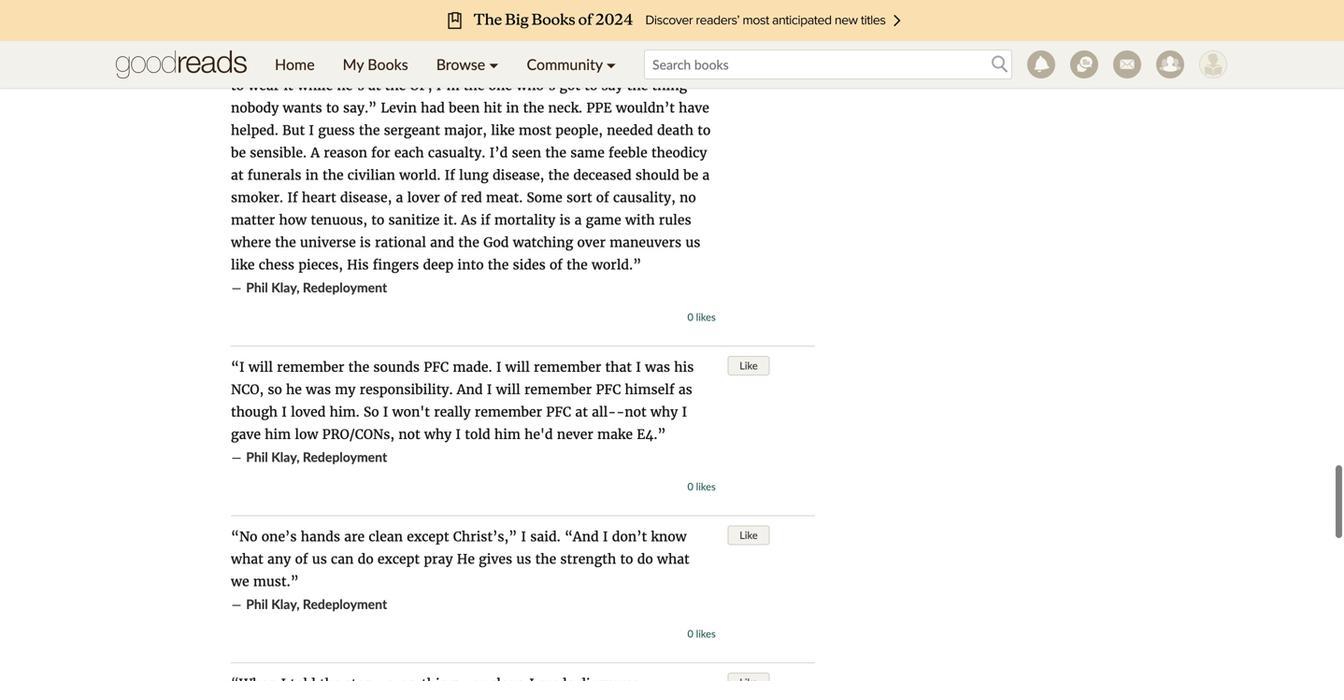 Task type: vqa. For each thing, say whether or not it's contained in the screenshot.
sorry
no



Task type: locate. For each thing, give the bounding box(es) containing it.
was down the is,
[[400, 55, 426, 72]]

disease, down 'civilian'
[[340, 189, 392, 206]]

had
[[421, 100, 445, 116]]

his down fact
[[288, 55, 308, 72]]

0 horizontal spatial pfc
[[424, 359, 449, 376]]

2 vertical spatial pfc
[[546, 404, 571, 421]]

we
[[231, 574, 249, 591]]

he right so
[[286, 382, 302, 398]]

1 vertical spatial ―
[[231, 449, 242, 466]]

i right "and at the left bottom
[[603, 529, 608, 546]]

the down said, in the left of the page
[[338, 32, 359, 49]]

2 do from the left
[[637, 551, 653, 568]]

the down said.
[[535, 551, 557, 568]]

the down reason
[[323, 167, 344, 184]]

0 vertical spatial why
[[651, 404, 678, 421]]

disease,
[[493, 167, 545, 184], [340, 189, 392, 206]]

and up deep
[[430, 234, 455, 251]]

0 vertical spatial pfc
[[424, 359, 449, 376]]

0 vertical spatial matter
[[363, 32, 408, 49]]

1 vertical spatial in
[[506, 100, 519, 116]]

1 vertical spatial except
[[378, 551, 420, 568]]

2 vertical spatial redeployment
[[303, 597, 387, 613]]

i'd
[[490, 144, 508, 161]]

menu
[[261, 41, 630, 88]]

0 likes
[[688, 311, 716, 324], [688, 481, 716, 493], [688, 628, 716, 641]]

few
[[550, 10, 574, 27]]

1 vertical spatial matter
[[231, 212, 275, 229]]

all-
[[592, 404, 617, 421]]

the up my
[[348, 359, 370, 376]]

major,
[[444, 122, 487, 139]]

redeployment link for "no one's hands are clean except christ's," i said. "and i don't know what any of us can do except pray he gives us the strength to do what we must."
[[303, 597, 387, 613]]

0 horizontal spatial what
[[231, 551, 264, 568]]

remember left that
[[534, 359, 602, 376]]

us down rules
[[686, 234, 701, 251]]

0 horizontal spatial here
[[293, 0, 321, 4]]

make inside "i will remember the sounds pfc made. i will remember that i was his nco, so he was my responsibility. and i will remember pfc himself as though i loved him. so i won't really remember pfc at all--not why i gave him low pro/cons, not why i told him he'd never make e4." ― phil klay, redeployment
[[598, 426, 633, 443]]

have
[[679, 100, 710, 116]]

sergeant
[[231, 10, 287, 27], [384, 122, 440, 139]]

0 vertical spatial klay,
[[271, 280, 300, 296]]

0 horizontal spatial do
[[358, 551, 374, 568]]

"and
[[565, 529, 599, 546]]

really
[[434, 404, 471, 421]]

1 horizontal spatial his
[[674, 359, 694, 376]]

christ's,"
[[453, 529, 517, 546]]

0 vertical spatial in
[[578, 32, 591, 49]]

make up said, in the left of the page
[[342, 0, 378, 4]]

when up hit,
[[431, 32, 467, 49]]

― down where
[[231, 280, 242, 296]]

2 vertical spatial likes
[[696, 628, 716, 641]]

1 vertical spatial like
[[740, 529, 758, 542]]

2 vertical spatial 0 likes link
[[688, 628, 716, 641]]

2 klay, from the top
[[271, 449, 300, 465]]

strength
[[561, 551, 616, 568]]

0 likes link for "i'm not here to make friends, i'm here to keep marines alive," the sergeant major said, haranguing the men only a few days afterward, "and the fact of the matter is, when a marine comes in and he wasn't wearing his ppe when he was hit, because it's hot, and he doesn't want to wear it while he's at the op, i'm the one who's got to say the thing nobody wants to say." levin had been hit in the neck. ppe wouldn't have helped. but i guess the sergeant major, like most people, needed death to be sensible. a reason for each casualty. i'd seen the same feeble theodicy at funerals in the civilian world. if lung disease, the deceased should be a smoker. if heart disease, a lover of red meat. some sort of causality, no matter how tenuous, to sanitize it. as if mortality is a game with rules where the universe is rational and the god watching over maneuvers us like chess pieces, his fingers deep into the sides of the world."
[[688, 311, 716, 324]]

and
[[595, 32, 619, 49], [567, 55, 591, 72], [430, 234, 455, 251]]

except down clean
[[378, 551, 420, 568]]

a
[[311, 144, 320, 161]]

▾
[[489, 55, 499, 73], [607, 55, 616, 73]]

who's
[[516, 77, 556, 94]]

phil inside "i'm not here to make friends, i'm here to keep marines alive," the sergeant major said, haranguing the men only a few days afterward, "and the fact of the matter is, when a marine comes in and he wasn't wearing his ppe when he was hit, because it's hot, and he doesn't want to wear it while he's at the op, i'm the one who's got to say the thing nobody wants to say." levin had been hit in the neck. ppe wouldn't have helped. but i guess the sergeant major, like most people, needed death to be sensible. a reason for each casualty. i'd seen the same feeble theodicy at funerals in the civilian world. if lung disease, the deceased should be a smoker. if heart disease, a lover of red meat. some sort of causality, no matter how tenuous, to sanitize it. as if mortality is a game with rules where the universe is rational and the god watching over maneuvers us like chess pieces, his fingers deep into the sides of the world." ― phil klay, redeployment
[[246, 280, 268, 296]]

be down helped.
[[231, 144, 246, 161]]

2 i'm from the top
[[436, 77, 460, 94]]

feeble
[[609, 144, 648, 161]]

was
[[400, 55, 426, 72], [645, 359, 671, 376], [306, 382, 331, 398]]

likes for "i will remember the sounds pfc made. i will remember that i was his nco, so he was my responsibility. and i will remember pfc himself as though i loved him. so i won't really remember pfc at all--not why i gave him low pro/cons, not why i told him he'd never make e4."
[[696, 481, 716, 493]]

what
[[231, 551, 264, 568], [657, 551, 690, 568]]

the
[[653, 0, 674, 4], [448, 10, 469, 27], [268, 32, 289, 49], [338, 32, 359, 49], [385, 77, 406, 94], [464, 77, 485, 94], [627, 77, 648, 94], [523, 100, 544, 116], [359, 122, 380, 139], [546, 144, 567, 161], [323, 167, 344, 184], [548, 167, 570, 184], [275, 234, 296, 251], [458, 234, 480, 251], [488, 257, 509, 274], [567, 257, 588, 274], [348, 359, 370, 376], [535, 551, 557, 568]]

klay, down must."
[[271, 597, 300, 613]]

1 horizontal spatial ▾
[[607, 55, 616, 73]]

redeployment link down the his
[[303, 280, 387, 296]]

pfc left 'made.'
[[424, 359, 449, 376]]

menu containing home
[[261, 41, 630, 88]]

but
[[282, 122, 305, 139]]

do right can
[[358, 551, 374, 568]]

2 ▾ from the left
[[607, 55, 616, 73]]

1 vertical spatial redeployment link
[[303, 449, 387, 465]]

friend requests image
[[1157, 50, 1185, 79]]

watching
[[513, 234, 574, 251]]

2 like link from the top
[[728, 526, 770, 546]]

i right but
[[309, 122, 314, 139]]

2 vertical spatial in
[[305, 167, 319, 184]]

why down really
[[424, 426, 452, 443]]

0 vertical spatial was
[[400, 55, 426, 72]]

i right 'made.'
[[496, 359, 502, 376]]

pfc up never
[[546, 404, 571, 421]]

1 klay, from the top
[[271, 280, 300, 296]]

him right told
[[495, 426, 521, 443]]

what down "no
[[231, 551, 264, 568]]

like link for "no one's hands are clean except christ's," i said. "and i don't know what any of us can do except pray he gives us the strength to do what we must."
[[728, 526, 770, 546]]

0 vertical spatial phil
[[246, 280, 268, 296]]

i right so
[[383, 404, 389, 421]]

why
[[651, 404, 678, 421], [424, 426, 452, 443]]

ppe up while
[[311, 55, 337, 72]]

▾ for browse ▾
[[489, 55, 499, 73]]

1 vertical spatial make
[[598, 426, 633, 443]]

he inside "i will remember the sounds pfc made. i will remember that i was his nco, so he was my responsibility. and i will remember pfc himself as though i loved him. so i won't really remember pfc at all--not why i gave him low pro/cons, not why i told him he'd never make e4." ― phil klay, redeployment
[[286, 382, 302, 398]]

▾ inside popup button
[[607, 55, 616, 73]]

of right any
[[295, 551, 308, 568]]

was up loved
[[306, 382, 331, 398]]

klay, inside "i'm not here to make friends, i'm here to keep marines alive," the sergeant major said, haranguing the men only a few days afterward, "and the fact of the matter is, when a marine comes in and he wasn't wearing his ppe when he was hit, because it's hot, and he doesn't want to wear it while he's at the op, i'm the one who's got to say the thing nobody wants to say." levin had been hit in the neck. ppe wouldn't have helped. but i guess the sergeant major, like most people, needed death to be sensible. a reason for each casualty. i'd seen the same feeble theodicy at funerals in the civilian world. if lung disease, the deceased should be a smoker. if heart disease, a lover of red meat. some sort of causality, no matter how tenuous, to sanitize it. as if mortality is a game with rules where the universe is rational and the god watching over maneuvers us like chess pieces, his fingers deep into the sides of the world." ― phil klay, redeployment
[[271, 280, 300, 296]]

2 horizontal spatial and
[[595, 32, 619, 49]]

1 horizontal spatial why
[[651, 404, 678, 421]]

theodicy
[[652, 144, 707, 161]]

was up himself
[[645, 359, 671, 376]]

1 horizontal spatial sergeant
[[384, 122, 440, 139]]

0 likes link for "i will remember the sounds pfc made. i will remember that i was his nco, so he was my responsibility. and i will remember pfc himself as though i loved him. so i won't really remember pfc at all--not why i gave him low pro/cons, not why i told him he'd never make e4."
[[688, 481, 716, 493]]

redeployment down "pro/cons,"
[[303, 449, 387, 465]]

1 vertical spatial if
[[287, 189, 298, 206]]

where
[[231, 234, 271, 251]]

Search books text field
[[644, 50, 1013, 79]]

while
[[297, 77, 333, 94]]

1 vertical spatial klay,
[[271, 449, 300, 465]]

he
[[623, 32, 639, 49], [381, 55, 396, 72], [595, 55, 611, 72], [286, 382, 302, 398]]

and down the days
[[595, 32, 619, 49]]

"and
[[231, 32, 264, 49]]

1 vertical spatial 0
[[688, 481, 694, 493]]

remember up he'd
[[475, 404, 542, 421]]

smoker.
[[231, 189, 283, 206]]

the inside "i will remember the sounds pfc made. i will remember that i was his nco, so he was my responsibility. and i will remember pfc himself as though i loved him. so i won't really remember pfc at all--not why i gave him low pro/cons, not why i told him he'd never make e4." ― phil klay, redeployment
[[348, 359, 370, 376]]

pfc
[[424, 359, 449, 376], [596, 382, 621, 398], [546, 404, 571, 421]]

will right "i
[[249, 359, 273, 376]]

no
[[680, 189, 696, 206]]

2 horizontal spatial in
[[578, 32, 591, 49]]

1 vertical spatial is
[[360, 234, 371, 251]]

like
[[740, 360, 758, 372], [740, 529, 758, 542]]

make
[[342, 0, 378, 4], [598, 426, 633, 443]]

his
[[288, 55, 308, 72], [674, 359, 694, 376]]

1 horizontal spatial what
[[657, 551, 690, 568]]

3 likes from the top
[[696, 628, 716, 641]]

― down gave
[[231, 449, 242, 466]]

into
[[458, 257, 484, 274]]

2 vertical spatial phil
[[246, 597, 268, 613]]

game
[[586, 212, 622, 229]]

0 likes for "no one's hands are clean except christ's," i said. "and i don't know what any of us can do except pray he gives us the strength to do what we must."
[[688, 628, 716, 641]]

3 phil from the top
[[246, 597, 268, 613]]

0 horizontal spatial at
[[231, 167, 244, 184]]

e4."
[[637, 426, 666, 443]]

like link for "i will remember the sounds pfc made. i will remember that i was his nco, so he was my responsibility. and i will remember pfc himself as though i loved him. so i won't really remember pfc at all--not why i gave him low pro/cons, not why i told him he'd never make e4."
[[728, 356, 770, 376]]

doesn't
[[615, 55, 664, 72]]

gives
[[479, 551, 513, 568]]

the down say."
[[359, 122, 380, 139]]

0 vertical spatial i'm
[[437, 0, 460, 4]]

1 horizontal spatial matter
[[363, 32, 408, 49]]

matter
[[363, 32, 408, 49], [231, 212, 275, 229]]

1 horizontal spatial is
[[560, 212, 571, 229]]

make down -
[[598, 426, 633, 443]]

2 vertical spatial 0 likes
[[688, 628, 716, 641]]

1 ― from the top
[[231, 280, 242, 296]]

― inside "no one's hands are clean except christ's," i said. "and i don't know what any of us can do except pray he gives us the strength to do what we must." ― phil klay, redeployment
[[231, 597, 242, 613]]

himself
[[625, 382, 675, 398]]

his up as
[[674, 359, 694, 376]]

a down theodicy
[[703, 167, 710, 184]]

1 horizontal spatial do
[[637, 551, 653, 568]]

1 redeployment from the top
[[303, 280, 387, 296]]

1 like from the top
[[740, 360, 758, 372]]

0 vertical spatial 0 likes link
[[688, 311, 716, 324]]

0 vertical spatial redeployment
[[303, 280, 387, 296]]

3 redeployment link from the top
[[303, 597, 387, 613]]

― down we
[[231, 597, 242, 613]]

2 redeployment link from the top
[[303, 449, 387, 465]]

phil down we
[[246, 597, 268, 613]]

to down don't
[[620, 551, 634, 568]]

most
[[519, 122, 552, 139]]

2 vertical spatial 0
[[688, 628, 694, 641]]

1 0 likes link from the top
[[688, 311, 716, 324]]

reason
[[324, 144, 367, 161]]

2 redeployment from the top
[[303, 449, 387, 465]]

not down himself
[[625, 404, 647, 421]]

sergeant up the each
[[384, 122, 440, 139]]

disease, down seen
[[493, 167, 545, 184]]

2 horizontal spatial us
[[686, 234, 701, 251]]

the down god
[[488, 257, 509, 274]]

0 horizontal spatial his
[[288, 55, 308, 72]]

i right that
[[636, 359, 641, 376]]

levin
[[381, 100, 417, 116]]

was inside "i'm not here to make friends, i'm here to keep marines alive," the sergeant major said, haranguing the men only a few days afterward, "and the fact of the matter is, when a marine comes in and he wasn't wearing his ppe when he was hit, because it's hot, and he doesn't want to wear it while he's at the op, i'm the one who's got to say the thing nobody wants to say." levin had been hit in the neck. ppe wouldn't have helped. but i guess the sergeant major, like most people, needed death to be sensible. a reason for each casualty. i'd seen the same feeble theodicy at funerals in the civilian world. if lung disease, the deceased should be a smoker. if heart disease, a lover of red meat. some sort of causality, no matter how tenuous, to sanitize it. as if mortality is a game with rules where the universe is rational and the god watching over maneuvers us like chess pieces, his fingers deep into the sides of the world." ― phil klay, redeployment
[[400, 55, 426, 72]]

the down the doesn't at top left
[[627, 77, 648, 94]]

0 horizontal spatial was
[[306, 382, 331, 398]]

0 horizontal spatial us
[[312, 551, 327, 568]]

1 horizontal spatial was
[[400, 55, 426, 72]]

1 vertical spatial redeployment
[[303, 449, 387, 465]]

0 vertical spatial like link
[[728, 356, 770, 376]]

0 vertical spatial likes
[[696, 311, 716, 324]]

like down where
[[231, 257, 255, 274]]

sort
[[567, 189, 592, 206]]

1 horizontal spatial pfc
[[546, 404, 571, 421]]

in right hit
[[506, 100, 519, 116]]

do
[[358, 551, 374, 568], [637, 551, 653, 568]]

men
[[473, 10, 502, 27]]

the down how
[[275, 234, 296, 251]]

us inside "i'm not here to make friends, i'm here to keep marines alive," the sergeant major said, haranguing the men only a few days afterward, "and the fact of the matter is, when a marine comes in and he wasn't wearing his ppe when he was hit, because it's hot, and he doesn't want to wear it while he's at the op, i'm the one who's got to say the thing nobody wants to say." levin had been hit in the neck. ppe wouldn't have helped. but i guess the sergeant major, like most people, needed death to be sensible. a reason for each casualty. i'd seen the same feeble theodicy at funerals in the civilian world. if lung disease, the deceased should be a smoker. if heart disease, a lover of red meat. some sort of causality, no matter how tenuous, to sanitize it. as if mortality is a game with rules where the universe is rational and the god watching over maneuvers us like chess pieces, his fingers deep into the sides of the world." ― phil klay, redeployment
[[686, 234, 701, 251]]

helped.
[[231, 122, 278, 139]]

us right the gives
[[517, 551, 532, 568]]

wants
[[283, 100, 322, 116]]

0 vertical spatial is
[[560, 212, 571, 229]]

as
[[461, 212, 477, 229]]

pfc up the all-
[[596, 382, 621, 398]]

op,
[[410, 77, 432, 94]]

needed
[[607, 122, 653, 139]]

sanitize
[[389, 212, 440, 229]]

1 vertical spatial when
[[341, 55, 377, 72]]

2 here from the left
[[464, 0, 493, 4]]

0 vertical spatial ppe
[[311, 55, 337, 72]]

is
[[560, 212, 571, 229], [360, 234, 371, 251]]

of inside "no one's hands are clean except christ's," i said. "and i don't know what any of us can do except pray he gives us the strength to do what we must." ― phil klay, redeployment
[[295, 551, 308, 568]]

klay, down chess at left top
[[271, 280, 300, 296]]

2 0 likes from the top
[[688, 481, 716, 493]]

same
[[571, 144, 605, 161]]

2 horizontal spatial not
[[625, 404, 647, 421]]

here up men
[[464, 0, 493, 4]]

a left lover
[[396, 189, 403, 206]]

1 vertical spatial why
[[424, 426, 452, 443]]

1 vertical spatial ppe
[[587, 100, 612, 116]]

1 horizontal spatial make
[[598, 426, 633, 443]]

of right fact
[[321, 32, 334, 49]]

klay, inside "i will remember the sounds pfc made. i will remember that i was his nco, so he was my responsibility. and i will remember pfc himself as though i loved him. so i won't really remember pfc at all--not why i gave him low pro/cons, not why i told him he'd never make e4." ― phil klay, redeployment
[[271, 449, 300, 465]]

major
[[291, 10, 330, 27]]

if up how
[[287, 189, 298, 206]]

▾ inside 'dropdown button'
[[489, 55, 499, 73]]

know
[[651, 529, 687, 546]]

3 0 from the top
[[688, 628, 694, 641]]

world."
[[592, 257, 642, 274]]

and up got
[[567, 55, 591, 72]]

1 0 likes from the top
[[688, 311, 716, 324]]

▾ for community ▾
[[607, 55, 616, 73]]

3 klay, from the top
[[271, 597, 300, 613]]

1 ▾ from the left
[[489, 55, 499, 73]]

2 phil from the top
[[246, 449, 268, 465]]

us
[[686, 234, 701, 251], [312, 551, 327, 568], [517, 551, 532, 568]]

redeployment link down can
[[303, 597, 387, 613]]

remember up never
[[525, 382, 592, 398]]

likes for "no one's hands are clean except christ's," i said. "and i don't know what any of us can do except pray he gives us the strength to do what we must."
[[696, 628, 716, 641]]

1 vertical spatial likes
[[696, 481, 716, 493]]

0 likes for "i'm not here to make friends, i'm here to keep marines alive," the sergeant major said, haranguing the men only a few days afterward, "and the fact of the matter is, when a marine comes in and he wasn't wearing his ppe when he was hit, because it's hot, and he doesn't want to wear it while he's at the op, i'm the one who's got to say the thing nobody wants to say." levin had been hit in the neck. ppe wouldn't have helped. but i guess the sergeant major, like most people, needed death to be sensible. a reason for each casualty. i'd seen the same feeble theodicy at funerals in the civilian world. if lung disease, the deceased should be a smoker. if heart disease, a lover of red meat. some sort of causality, no matter how tenuous, to sanitize it. as if mortality is a game with rules where the universe is rational and the god watching over maneuvers us like chess pieces, his fingers deep into the sides of the world."
[[688, 311, 716, 324]]

2 vertical spatial was
[[306, 382, 331, 398]]

redeployment link down "pro/cons,"
[[303, 449, 387, 465]]

in down a
[[305, 167, 319, 184]]

0 vertical spatial his
[[288, 55, 308, 72]]

0 for "no one's hands are clean except christ's," i said. "and i don't know what any of us can do except pray he gives us the strength to do what we must."
[[688, 628, 694, 641]]

fingers
[[373, 257, 419, 274]]

hit
[[484, 100, 502, 116]]

2 ― from the top
[[231, 449, 242, 466]]

so
[[364, 404, 379, 421]]

pray
[[424, 551, 453, 568]]

i left said.
[[521, 529, 527, 546]]

to up the guess
[[326, 100, 339, 116]]

the up most
[[523, 100, 544, 116]]

him left low
[[265, 426, 291, 443]]

2 horizontal spatial at
[[575, 404, 588, 421]]

1 vertical spatial pfc
[[596, 382, 621, 398]]

the up 'afterward,' on the top of page
[[653, 0, 674, 4]]

i down as
[[682, 404, 687, 421]]

1 vertical spatial 0 likes
[[688, 481, 716, 493]]

low
[[295, 426, 318, 443]]

1 horizontal spatial ppe
[[587, 100, 612, 116]]

1 vertical spatial 0 likes link
[[688, 481, 716, 493]]

he'd
[[525, 426, 553, 443]]

3 0 likes from the top
[[688, 628, 716, 641]]

0 vertical spatial if
[[445, 167, 455, 184]]

chess
[[259, 257, 295, 274]]

1 vertical spatial phil
[[246, 449, 268, 465]]

inbox image
[[1114, 50, 1142, 79]]

like for "i will remember the sounds pfc made. i will remember that i was his nco, so he was my responsibility. and i will remember pfc himself as though i loved him. so i won't really remember pfc at all--not why i gave him low pro/cons, not why i told him he'd never make e4."
[[740, 360, 758, 372]]

at left the all-
[[575, 404, 588, 421]]

maneuvers
[[610, 234, 682, 251]]

2 0 from the top
[[688, 481, 694, 493]]

3 redeployment from the top
[[303, 597, 387, 613]]

1 horizontal spatial us
[[517, 551, 532, 568]]

3 ― from the top
[[231, 597, 242, 613]]

0 likes link for "no one's hands are clean except christ's," i said. "and i don't know what any of us can do except pray he gives us the strength to do what we must."
[[688, 628, 716, 641]]

2 vertical spatial at
[[575, 404, 588, 421]]

said.
[[530, 529, 561, 546]]

i'm down hit,
[[436, 77, 460, 94]]

1 phil from the top
[[246, 280, 268, 296]]

0 vertical spatial disease,
[[493, 167, 545, 184]]

0 horizontal spatial if
[[287, 189, 298, 206]]

here up major
[[293, 0, 321, 4]]

ppe down say
[[587, 100, 612, 116]]

0 horizontal spatial when
[[341, 55, 377, 72]]

because
[[456, 55, 507, 72]]

1 vertical spatial disease,
[[340, 189, 392, 206]]

sergeant down "i'm
[[231, 10, 287, 27]]

in down the days
[[578, 32, 591, 49]]

1 0 from the top
[[688, 311, 694, 324]]

0 likes link
[[688, 311, 716, 324], [688, 481, 716, 493], [688, 628, 716, 641]]

like up i'd
[[491, 122, 515, 139]]

0 horizontal spatial ppe
[[311, 55, 337, 72]]

0 horizontal spatial ▾
[[489, 55, 499, 73]]

friends,
[[382, 0, 433, 4]]

keep
[[514, 0, 544, 4]]

if down casualty.
[[445, 167, 455, 184]]

2 0 likes link from the top
[[688, 481, 716, 493]]

ppe
[[311, 55, 337, 72], [587, 100, 612, 116]]

1 likes from the top
[[696, 311, 716, 324]]

browse ▾ button
[[422, 41, 513, 88]]

0 vertical spatial make
[[342, 0, 378, 4]]

1 like link from the top
[[728, 356, 770, 376]]

redeployment link for "i'm not here to make friends, i'm here to keep marines alive," the sergeant major said, haranguing the men only a few days afterward, "and the fact of the matter is, when a marine comes in and he wasn't wearing his ppe when he was hit, because it's hot, and he doesn't want to wear it while he's at the op, i'm the one who's got to say the thing nobody wants to say." levin had been hit in the neck. ppe wouldn't have helped. but i guess the sergeant major, like most people, needed death to be sensible. a reason for each casualty. i'd seen the same feeble theodicy at funerals in the civilian world. if lung disease, the deceased should be a smoker. if heart disease, a lover of red meat. some sort of causality, no matter how tenuous, to sanitize it. as if mortality is a game with rules where the universe is rational and the god watching over maneuvers us like chess pieces, his fingers deep into the sides of the world."
[[303, 280, 387, 296]]

―
[[231, 280, 242, 296], [231, 449, 242, 466], [231, 597, 242, 613]]

2 vertical spatial klay,
[[271, 597, 300, 613]]

to inside "no one's hands are clean except christ's," i said. "and i don't know what any of us can do except pray he gives us the strength to do what we must." ― phil klay, redeployment
[[620, 551, 634, 568]]

why up e4." at the bottom of the page
[[651, 404, 678, 421]]

1 horizontal spatial if
[[445, 167, 455, 184]]

2 like from the top
[[740, 529, 758, 542]]

he up say
[[595, 55, 611, 72]]

my group discussions image
[[1071, 50, 1099, 79]]

3 0 likes link from the top
[[688, 628, 716, 641]]

0 horizontal spatial him
[[265, 426, 291, 443]]

klay, down low
[[271, 449, 300, 465]]

1 redeployment link from the top
[[303, 280, 387, 296]]

the down as
[[458, 234, 480, 251]]

1 horizontal spatial him
[[495, 426, 521, 443]]

red
[[461, 189, 482, 206]]

▾ up say
[[607, 55, 616, 73]]

of left red
[[444, 189, 457, 206]]

1 vertical spatial was
[[645, 359, 671, 376]]

Search for books to add to your shelves search field
[[644, 50, 1013, 79]]

1 horizontal spatial here
[[464, 0, 493, 4]]

it.
[[444, 212, 457, 229]]

2 likes from the top
[[696, 481, 716, 493]]

what down know
[[657, 551, 690, 568]]

matter up where
[[231, 212, 275, 229]]



Task type: describe. For each thing, give the bounding box(es) containing it.
got
[[560, 77, 581, 94]]

god
[[484, 234, 509, 251]]

death
[[657, 122, 694, 139]]

i inside "i'm not here to make friends, i'm here to keep marines alive," the sergeant major said, haranguing the men only a few days afterward, "and the fact of the matter is, when a marine comes in and he wasn't wearing his ppe when he was hit, because it's hot, and he doesn't want to wear it while he's at the op, i'm the one who's got to say the thing nobody wants to say." levin had been hit in the neck. ppe wouldn't have helped. but i guess the sergeant major, like most people, needed death to be sensible. a reason for each casualty. i'd seen the same feeble theodicy at funerals in the civilian world. if lung disease, the deceased should be a smoker. if heart disease, a lover of red meat. some sort of causality, no matter how tenuous, to sanitize it. as if mortality is a game with rules where the universe is rational and the god watching over maneuvers us like chess pieces, his fingers deep into the sides of the world." ― phil klay, redeployment
[[309, 122, 314, 139]]

hot,
[[537, 55, 563, 72]]

loved
[[291, 404, 326, 421]]

i right and on the bottom
[[487, 382, 492, 398]]

1 vertical spatial sergeant
[[384, 122, 440, 139]]

funerals
[[248, 167, 302, 184]]

a up because
[[471, 32, 478, 49]]

― inside "i'm not here to make friends, i'm here to keep marines alive," the sergeant major said, haranguing the men only a few days afterward, "and the fact of the matter is, when a marine comes in and he wasn't wearing his ppe when he was hit, because it's hot, and he doesn't want to wear it while he's at the op, i'm the one who's got to say the thing nobody wants to say." levin had been hit in the neck. ppe wouldn't have helped. but i guess the sergeant major, like most people, needed death to be sensible. a reason for each casualty. i'd seen the same feeble theodicy at funerals in the civilian world. if lung disease, the deceased should be a smoker. if heart disease, a lover of red meat. some sort of causality, no matter how tenuous, to sanitize it. as if mortality is a game with rules where the universe is rational and the god watching over maneuvers us like chess pieces, his fingers deep into the sides of the world." ― phil klay, redeployment
[[231, 280, 242, 296]]

-
[[617, 404, 625, 421]]

is,
[[411, 32, 427, 49]]

like for "no one's hands are clean except christ's," i said. "and i don't know what any of us can do except pray he gives us the strength to do what we must."
[[740, 529, 758, 542]]

gave
[[231, 426, 261, 443]]

notifications image
[[1028, 50, 1056, 79]]

he's
[[337, 77, 364, 94]]

1 him from the left
[[265, 426, 291, 443]]

with
[[626, 212, 655, 229]]

to up men
[[497, 0, 510, 4]]

i left loved
[[282, 404, 287, 421]]

the inside "no one's hands are clean except christ's," i said. "and i don't know what any of us can do except pray he gives us the strength to do what we must." ― phil klay, redeployment
[[535, 551, 557, 568]]

never
[[557, 426, 594, 443]]

1 vertical spatial be
[[684, 167, 699, 184]]

"i'm not here to make friends, i'm here to keep marines alive," the sergeant major said, haranguing the men only a few days afterward, "and the fact of the matter is, when a marine comes in and he wasn't wearing his ppe when he was hit, because it's hot, and he doesn't want to wear it while he's at the op, i'm the one who's got to say the thing nobody wants to say." levin had been hit in the neck. ppe wouldn't have helped. but i guess the sergeant major, like most people, needed death to be sensible. a reason for each casualty. i'd seen the same feeble theodicy at funerals in the civilian world. if lung disease, the deceased should be a smoker. if heart disease, a lover of red meat. some sort of causality, no matter how tenuous, to sanitize it. as if mortality is a game with rules where the universe is rational and the god watching over maneuvers us like chess pieces, his fingers deep into the sides of the world." ― phil klay, redeployment
[[231, 0, 711, 296]]

0 horizontal spatial why
[[424, 426, 452, 443]]

0 horizontal spatial sergeant
[[231, 10, 287, 27]]

sam green image
[[1200, 50, 1228, 79]]

to left wear
[[231, 77, 244, 94]]

0 horizontal spatial like
[[231, 257, 255, 274]]

0 vertical spatial be
[[231, 144, 246, 161]]

to up said, in the left of the page
[[325, 0, 339, 4]]

the left fact
[[268, 32, 289, 49]]

remember up my
[[277, 359, 345, 376]]

if
[[481, 212, 491, 229]]

nobody
[[231, 100, 279, 116]]

"i'm
[[231, 0, 263, 4]]

community ▾
[[527, 55, 616, 73]]

redeployment link for "i will remember the sounds pfc made. i will remember that i was his nco, so he was my responsibility. and i will remember pfc himself as though i loved him. so i won't really remember pfc at all--not why i gave him low pro/cons, not why i told him he'd never make e4."
[[303, 449, 387, 465]]

must."
[[253, 574, 299, 591]]

0 horizontal spatial disease,
[[340, 189, 392, 206]]

fact
[[293, 32, 317, 49]]

thing
[[652, 77, 687, 94]]

to right got
[[585, 77, 598, 94]]

2 horizontal spatial pfc
[[596, 382, 621, 398]]

deceased
[[574, 167, 632, 184]]

1 horizontal spatial disease,
[[493, 167, 545, 184]]

a left few
[[539, 10, 546, 27]]

pieces,
[[298, 257, 343, 274]]

make inside "i'm not here to make friends, i'm here to keep marines alive," the sergeant major said, haranguing the men only a few days afterward, "and the fact of the matter is, when a marine comes in and he wasn't wearing his ppe when he was hit, because it's hot, and he doesn't want to wear it while he's at the op, i'm the one who's got to say the thing nobody wants to say." levin had been hit in the neck. ppe wouldn't have helped. but i guess the sergeant major, like most people, needed death to be sensible. a reason for each casualty. i'd seen the same feeble theodicy at funerals in the civilian world. if lung disease, the deceased should be a smoker. if heart disease, a lover of red meat. some sort of causality, no matter how tenuous, to sanitize it. as if mortality is a game with rules where the universe is rational and the god watching over maneuvers us like chess pieces, his fingers deep into the sides of the world." ― phil klay, redeployment
[[342, 0, 378, 4]]

heart
[[302, 189, 336, 206]]

0 vertical spatial except
[[407, 529, 449, 546]]

sides
[[513, 257, 546, 274]]

sounds
[[374, 359, 420, 376]]

at inside "i will remember the sounds pfc made. i will remember that i was his nco, so he was my responsibility. and i will remember pfc himself as though i loved him. so i won't really remember pfc at all--not why i gave him low pro/cons, not why i told him he'd never make e4." ― phil klay, redeployment
[[575, 404, 588, 421]]

the up some
[[548, 167, 570, 184]]

community
[[527, 55, 603, 73]]

redeployment inside "i'm not here to make friends, i'm here to keep marines alive," the sergeant major said, haranguing the men only a few days afterward, "and the fact of the matter is, when a marine comes in and he wasn't wearing his ppe when he was hit, because it's hot, and he doesn't want to wear it while he's at the op, i'm the one who's got to say the thing nobody wants to say." levin had been hit in the neck. ppe wouldn't have helped. but i guess the sergeant major, like most people, needed death to be sensible. a reason for each casualty. i'd seen the same feeble theodicy at funerals in the civilian world. if lung disease, the deceased should be a smoker. if heart disease, a lover of red meat. some sort of causality, no matter how tenuous, to sanitize it. as if mortality is a game with rules where the universe is rational and the god watching over maneuvers us like chess pieces, his fingers deep into the sides of the world." ― phil klay, redeployment
[[303, 280, 387, 296]]

1 what from the left
[[231, 551, 264, 568]]

how
[[279, 212, 307, 229]]

2 horizontal spatial was
[[645, 359, 671, 376]]

redeployment inside "i will remember the sounds pfc made. i will remember that i was his nco, so he was my responsibility. and i will remember pfc himself as though i loved him. so i won't really remember pfc at all--not why i gave him low pro/cons, not why i told him he'd never make e4." ― phil klay, redeployment
[[303, 449, 387, 465]]

0 horizontal spatial matter
[[231, 212, 275, 229]]

i left told
[[456, 426, 461, 443]]

made.
[[453, 359, 492, 376]]

guess
[[318, 122, 355, 139]]

"no
[[231, 529, 258, 546]]

to up rational
[[372, 212, 385, 229]]

hit,
[[430, 55, 452, 72]]

the down the browse ▾
[[464, 77, 485, 94]]

browse
[[436, 55, 486, 73]]

pro/cons,
[[322, 426, 395, 443]]

0 vertical spatial at
[[368, 77, 381, 94]]

2 him from the left
[[495, 426, 521, 443]]

redeployment inside "no one's hands are clean except christ's," i said. "and i don't know what any of us can do except pray he gives us the strength to do what we must." ― phil klay, redeployment
[[303, 597, 387, 613]]

world.
[[399, 167, 441, 184]]

afterward,
[[611, 10, 679, 27]]

1 here from the left
[[293, 0, 321, 4]]

1 i'm from the top
[[437, 0, 460, 4]]

deep
[[423, 257, 454, 274]]

won't
[[392, 404, 430, 421]]

"i
[[231, 359, 245, 376]]

as
[[679, 382, 693, 398]]

wasn't
[[643, 32, 687, 49]]

rational
[[375, 234, 426, 251]]

0 vertical spatial when
[[431, 32, 467, 49]]

the left men
[[448, 10, 469, 27]]

my books link
[[329, 41, 422, 88]]

of down "deceased"
[[596, 189, 610, 206]]

rules
[[659, 212, 692, 229]]

0 for "i'm not here to make friends, i'm here to keep marines alive," the sergeant major said, haranguing the men only a few days afterward, "and the fact of the matter is, when a marine comes in and he wasn't wearing his ppe when he was hit, because it's hot, and he doesn't want to wear it while he's at the op, i'm the one who's got to say the thing nobody wants to say." levin had been hit in the neck. ppe wouldn't have helped. but i guess the sergeant major, like most people, needed death to be sensible. a reason for each casualty. i'd seen the same feeble theodicy at funerals in the civilian world. if lung disease, the deceased should be a smoker. if heart disease, a lover of red meat. some sort of causality, no matter how tenuous, to sanitize it. as if mortality is a game with rules where the universe is rational and the god watching over maneuvers us like chess pieces, his fingers deep into the sides of the world."
[[688, 311, 694, 324]]

0 for "i will remember the sounds pfc made. i will remember that i was his nco, so he was my responsibility. and i will remember pfc himself as though i loved him. so i won't really remember pfc at all--not why i gave him low pro/cons, not why i told him he'd never make e4."
[[688, 481, 694, 493]]

and
[[457, 382, 483, 398]]

1 horizontal spatial not
[[399, 426, 420, 443]]

one
[[489, 77, 512, 94]]

will right and on the bottom
[[496, 382, 521, 398]]

not inside "i'm not here to make friends, i'm here to keep marines alive," the sergeant major said, haranguing the men only a few days afterward, "and the fact of the matter is, when a marine comes in and he wasn't wearing his ppe when he was hit, because it's hot, and he doesn't want to wear it while he's at the op, i'm the one who's got to say the thing nobody wants to say." levin had been hit in the neck. ppe wouldn't have helped. but i guess the sergeant major, like most people, needed death to be sensible. a reason for each casualty. i'd seen the same feeble theodicy at funerals in the civilian world. if lung disease, the deceased should be a smoker. if heart disease, a lover of red meat. some sort of causality, no matter how tenuous, to sanitize it. as if mortality is a game with rules where the universe is rational and the god watching over maneuvers us like chess pieces, his fingers deep into the sides of the world." ― phil klay, redeployment
[[267, 0, 289, 4]]

likes for "i'm not here to make friends, i'm here to keep marines alive," the sergeant major said, haranguing the men only a few days afterward, "and the fact of the matter is, when a marine comes in and he wasn't wearing his ppe when he was hit, because it's hot, and he doesn't want to wear it while he's at the op, i'm the one who's got to say the thing nobody wants to say." levin had been hit in the neck. ppe wouldn't have helped. but i guess the sergeant major, like most people, needed death to be sensible. a reason for each casualty. i'd seen the same feeble theodicy at funerals in the civilian world. if lung disease, the deceased should be a smoker. if heart disease, a lover of red meat. some sort of causality, no matter how tenuous, to sanitize it. as if mortality is a game with rules where the universe is rational and the god watching over maneuvers us like chess pieces, his fingers deep into the sides of the world."
[[696, 311, 716, 324]]

wouldn't
[[616, 100, 675, 116]]

seen
[[512, 144, 542, 161]]

phil inside "no one's hands are clean except christ's," i said. "and i don't know what any of us can do except pray he gives us the strength to do what we must." ― phil klay, redeployment
[[246, 597, 268, 613]]

0 likes for "i will remember the sounds pfc made. i will remember that i was his nco, so he was my responsibility. and i will remember pfc himself as though i loved him. so i won't really remember pfc at all--not why i gave him low pro/cons, not why i told him he'd never make e4."
[[688, 481, 716, 493]]

say
[[602, 77, 623, 94]]

a down sort
[[575, 212, 582, 229]]

are
[[344, 529, 365, 546]]

want
[[667, 55, 700, 72]]

1 do from the left
[[358, 551, 374, 568]]

to down have
[[698, 122, 711, 139]]

my
[[343, 55, 364, 73]]

0 horizontal spatial in
[[305, 167, 319, 184]]

days
[[578, 10, 607, 27]]

― inside "i will remember the sounds pfc made. i will remember that i was his nco, so he was my responsibility. and i will remember pfc himself as though i loved him. so i won't really remember pfc at all--not why i gave him low pro/cons, not why i told him he'd never make e4." ― phil klay, redeployment
[[231, 449, 242, 466]]

he up the doesn't at top left
[[623, 32, 639, 49]]

he right the my
[[381, 55, 396, 72]]

meat.
[[486, 189, 523, 206]]

my
[[335, 382, 356, 398]]

browse ▾
[[436, 55, 499, 73]]

mortality
[[495, 212, 556, 229]]

1 vertical spatial not
[[625, 404, 647, 421]]

2 what from the left
[[657, 551, 690, 568]]

should
[[636, 167, 680, 184]]

the down books
[[385, 77, 406, 94]]

the down over
[[567, 257, 588, 274]]

clean
[[369, 529, 403, 546]]

1 horizontal spatial like
[[491, 122, 515, 139]]

hands
[[301, 529, 340, 546]]

nco,
[[231, 382, 264, 398]]

neck.
[[548, 100, 583, 116]]

said,
[[334, 10, 365, 27]]

0 horizontal spatial and
[[430, 234, 455, 251]]

wearing
[[231, 55, 284, 72]]

1 horizontal spatial in
[[506, 100, 519, 116]]

0 vertical spatial and
[[595, 32, 619, 49]]

some
[[527, 189, 563, 206]]

causality,
[[613, 189, 676, 206]]

1 horizontal spatial and
[[567, 55, 591, 72]]

wear
[[248, 77, 280, 94]]

phil inside "i will remember the sounds pfc made. i will remember that i was his nco, so he was my responsibility. and i will remember pfc himself as though i loved him. so i won't really remember pfc at all--not why i gave him low pro/cons, not why i told him he'd never make e4." ― phil klay, redeployment
[[246, 449, 268, 465]]

one's
[[262, 529, 297, 546]]

civilian
[[348, 167, 395, 184]]

klay, inside "no one's hands are clean except christ's," i said. "and i don't know what any of us can do except pray he gives us the strength to do what we must." ― phil klay, redeployment
[[271, 597, 300, 613]]

over
[[577, 234, 606, 251]]

the right seen
[[546, 144, 567, 161]]

of down watching
[[550, 257, 563, 274]]

universe
[[300, 234, 356, 251]]

will right 'made.'
[[506, 359, 530, 376]]

his inside "i will remember the sounds pfc made. i will remember that i was his nco, so he was my responsibility. and i will remember pfc himself as though i loved him. so i won't really remember pfc at all--not why i gave him low pro/cons, not why i told him he'd never make e4." ― phil klay, redeployment
[[674, 359, 694, 376]]

sensible.
[[250, 144, 307, 161]]

lover
[[407, 189, 440, 206]]

"no one's hands are clean except christ's," i said. "and i don't know what any of us can do except pray he gives us the strength to do what we must." ― phil klay, redeployment
[[231, 529, 690, 613]]

his inside "i'm not here to make friends, i'm here to keep marines alive," the sergeant major said, haranguing the men only a few days afterward, "and the fact of the matter is, when a marine comes in and he wasn't wearing his ppe when he was hit, because it's hot, and he doesn't want to wear it while he's at the op, i'm the one who's got to say the thing nobody wants to say." levin had been hit in the neck. ppe wouldn't have helped. but i guess the sergeant major, like most people, needed death to be sensible. a reason for each casualty. i'd seen the same feeble theodicy at funerals in the civilian world. if lung disease, the deceased should be a smoker. if heart disease, a lover of red meat. some sort of causality, no matter how tenuous, to sanitize it. as if mortality is a game with rules where the universe is rational and the god watching over maneuvers us like chess pieces, his fingers deep into the sides of the world." ― phil klay, redeployment
[[288, 55, 308, 72]]

0 horizontal spatial is
[[360, 234, 371, 251]]



